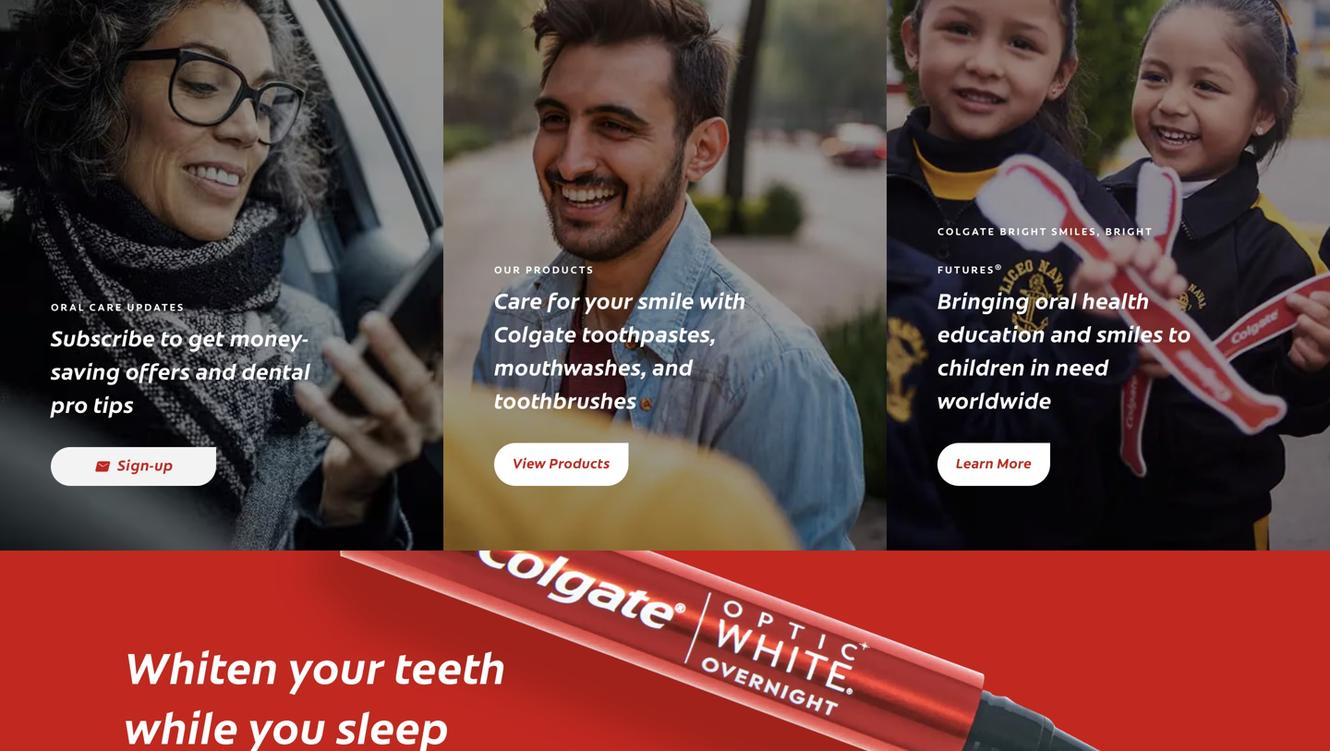 Task type: locate. For each thing, give the bounding box(es) containing it.
need
[[1056, 351, 1110, 382]]

to inside 'bringing oral health education and smiles to children in need worldwide'
[[1169, 317, 1192, 348]]

up
[[155, 454, 174, 475]]

bringing
[[938, 284, 1030, 315]]

products right view
[[550, 453, 610, 472]]

bright right smiles,
[[1106, 228, 1154, 238]]

and down 'toothpastes,'
[[653, 351, 694, 382]]

bringing oral health education and smiles to children in need worldwide
[[938, 284, 1192, 415]]

to right the smiles
[[1169, 317, 1192, 348]]

1 vertical spatial your
[[289, 634, 384, 696]]

children
[[938, 351, 1026, 382]]

and up need
[[1051, 317, 1092, 348]]

mouthwashes,
[[494, 351, 648, 382]]

smiles,
[[1052, 228, 1102, 238]]

0 horizontal spatial your
[[289, 634, 384, 696]]

whiten
[[125, 634, 279, 696]]

in
[[1031, 351, 1051, 382]]

view products
[[513, 453, 610, 472]]

bright
[[1000, 228, 1048, 238], [1106, 228, 1154, 238]]

bright up ®
[[1000, 228, 1048, 238]]

0 horizontal spatial bright
[[1000, 228, 1048, 238]]

0 horizontal spatial to
[[161, 322, 183, 353]]

to
[[1169, 317, 1192, 348], [161, 322, 183, 353]]

1 horizontal spatial care
[[494, 284, 543, 315]]

your
[[585, 284, 633, 315], [289, 634, 384, 696]]

0 vertical spatial products
[[526, 266, 595, 276]]

learn more
[[957, 453, 1032, 472]]

oral care updates subscribe to get money- saving offers and dental pro tips
[[51, 304, 311, 419]]

products
[[526, 266, 595, 276], [550, 453, 610, 472]]

whiten your teeth while you sleep
[[125, 634, 507, 751]]

care up subscribe at the top left
[[89, 304, 123, 314]]

to down updates
[[161, 322, 183, 353]]

to inside oral care updates subscribe to get money- saving offers and dental pro tips
[[161, 322, 183, 353]]

products inside our products care for your smile with colgate toothpastes, mouthwashes, and toothbrushes
[[526, 266, 595, 276]]

money-
[[230, 322, 309, 353]]

tips
[[93, 388, 134, 419]]

pro
[[51, 388, 88, 419]]

for
[[548, 284, 580, 315]]

1 horizontal spatial your
[[585, 284, 633, 315]]

learn more link
[[938, 443, 1051, 486]]

1 horizontal spatial and
[[653, 351, 694, 382]]

2 horizontal spatial and
[[1051, 317, 1092, 348]]

1 horizontal spatial to
[[1169, 317, 1192, 348]]

and down get at the top of the page
[[196, 355, 237, 386]]

subscribe
[[51, 322, 155, 353]]

smile
[[638, 284, 695, 315]]

and
[[1051, 317, 1092, 348], [653, 351, 694, 382], [196, 355, 237, 386]]

0 vertical spatial your
[[585, 284, 633, 315]]

sign-
[[118, 454, 155, 475]]

our products care for your smile with colgate toothpastes, mouthwashes, and toothbrushes
[[494, 266, 747, 415]]

1 bright from the left
[[1000, 228, 1048, 238]]

1 vertical spatial products
[[550, 453, 610, 472]]

products up for
[[526, 266, 595, 276]]

sign-up link
[[51, 447, 216, 486]]

updates
[[127, 304, 185, 314]]

products inside 'view products' link
[[550, 453, 610, 472]]

1 horizontal spatial bright
[[1106, 228, 1154, 238]]

care down our
[[494, 284, 543, 315]]

more
[[998, 453, 1032, 472]]

care
[[494, 284, 543, 315], [89, 304, 123, 314]]

0 horizontal spatial and
[[196, 355, 237, 386]]

teeth
[[395, 634, 507, 696]]

toothpastes,
[[582, 317, 717, 348]]

0 horizontal spatial care
[[89, 304, 123, 314]]



Task type: vqa. For each thing, say whether or not it's contained in the screenshot.
bottommost 'mint,'
no



Task type: describe. For each thing, give the bounding box(es) containing it.
care inside our products care for your smile with colgate toothpastes, mouthwashes, and toothbrushes
[[494, 284, 543, 315]]

and inside our products care for your smile with colgate toothpastes, mouthwashes, and toothbrushes
[[653, 351, 694, 382]]

smiles
[[1097, 317, 1164, 348]]

®
[[996, 264, 1004, 272]]

offers
[[126, 355, 191, 386]]

view
[[513, 453, 546, 472]]

products for view products
[[550, 453, 610, 472]]

your inside whiten your teeth while you sleep
[[289, 634, 384, 696]]

oral
[[51, 304, 85, 314]]

learn
[[957, 453, 994, 472]]

education
[[938, 317, 1046, 348]]

saving
[[51, 355, 120, 386]]

futures
[[938, 266, 996, 276]]

dental
[[242, 355, 311, 386]]

our
[[494, 266, 522, 276]]

health
[[1083, 284, 1150, 315]]

you
[[249, 695, 326, 751]]

get
[[188, 322, 225, 353]]

colgate
[[938, 228, 996, 238]]

colgate bright smiles, bright futures
[[938, 228, 1154, 276]]

and inside 'bringing oral health education and smiles to children in need worldwide'
[[1051, 317, 1092, 348]]

toothbrushes
[[494, 384, 637, 415]]

oral
[[1036, 284, 1078, 315]]

and inside oral care updates subscribe to get money- saving offers and dental pro tips
[[196, 355, 237, 386]]

sleep
[[337, 695, 450, 751]]

colgate
[[494, 317, 577, 348]]

2 bright from the left
[[1106, 228, 1154, 238]]

care inside oral care updates subscribe to get money- saving offers and dental pro tips
[[89, 304, 123, 314]]

worldwide
[[938, 384, 1052, 415]]

with
[[700, 284, 747, 315]]

products for our products care for your smile with colgate toothpastes, mouthwashes, and toothbrushes
[[526, 266, 595, 276]]

while
[[125, 695, 239, 751]]

your inside our products care for your smile with colgate toothpastes, mouthwashes, and toothbrushes
[[585, 284, 633, 315]]

sign-up
[[118, 454, 174, 475]]

view products link
[[494, 443, 629, 486]]



